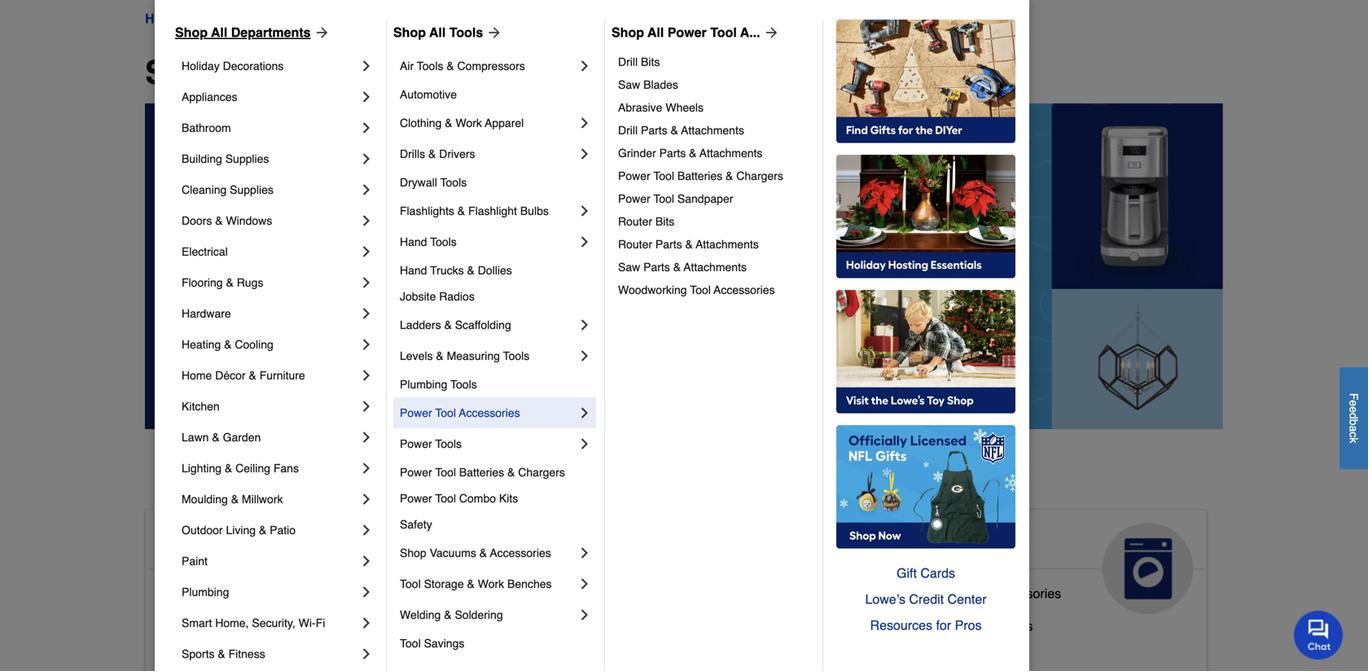 Task type: locate. For each thing, give the bounding box(es) containing it.
chevron right image
[[577, 115, 593, 131], [577, 146, 593, 162], [358, 151, 375, 167], [358, 213, 375, 229], [577, 234, 593, 250], [358, 244, 375, 260], [358, 275, 375, 291], [358, 306, 375, 322], [577, 317, 593, 333], [358, 367, 375, 384], [358, 522, 375, 539], [358, 584, 375, 600], [358, 615, 375, 631]]

hand
[[400, 235, 427, 249], [400, 264, 427, 277]]

hand for hand tools
[[400, 235, 427, 249]]

3 shop from the left
[[612, 25, 644, 40]]

router for router parts & attachments
[[618, 238, 653, 251]]

3 accessible from the top
[[159, 619, 221, 634]]

paint link
[[182, 546, 358, 577]]

router
[[618, 215, 653, 228], [618, 238, 653, 251]]

& right houses,
[[634, 645, 642, 660]]

lowe's
[[866, 592, 906, 607]]

0 horizontal spatial arrow right image
[[311, 24, 330, 41]]

power tool combo kits link
[[400, 486, 593, 512]]

chevron right image for paint
[[358, 553, 375, 570]]

b
[[1348, 419, 1361, 426]]

1 vertical spatial drill
[[618, 124, 638, 137]]

furniture
[[260, 369, 305, 382], [646, 645, 698, 660]]

power down power tool accessories
[[400, 438, 432, 451]]

plumbing down levels
[[400, 378, 448, 391]]

1 vertical spatial bathroom
[[225, 586, 281, 601]]

2 vertical spatial supplies
[[580, 612, 630, 627]]

c
[[1348, 432, 1361, 438]]

tools up trucks
[[430, 235, 457, 249]]

attachments down drill parts & attachments link
[[700, 147, 763, 160]]

livestock supplies link
[[522, 609, 630, 641]]

& right trucks
[[467, 264, 475, 277]]

flashlight
[[469, 205, 517, 218]]

1 vertical spatial supplies
[[230, 183, 274, 196]]

accessible bedroom
[[159, 619, 278, 634]]

electrical link
[[182, 236, 358, 267]]

arrow right image
[[311, 24, 330, 41], [761, 24, 780, 41]]

power inside 'link'
[[400, 438, 432, 451]]

& right décor
[[249, 369, 256, 382]]

all for shop all departments
[[211, 25, 228, 40]]

saw parts & attachments link
[[618, 256, 812, 279]]

tools
[[450, 25, 483, 40], [417, 59, 444, 73], [441, 176, 467, 189], [430, 235, 457, 249], [503, 350, 530, 363], [451, 378, 477, 391], [435, 438, 462, 451]]

e up b
[[1348, 406, 1361, 413]]

0 horizontal spatial power tool batteries & chargers link
[[400, 460, 593, 486]]

0 horizontal spatial pet
[[522, 645, 541, 660]]

0 vertical spatial saw
[[618, 78, 641, 91]]

0 horizontal spatial plumbing
[[182, 586, 229, 599]]

drill for drill bits
[[618, 55, 638, 68]]

work up drivers
[[456, 117, 482, 130]]

chevron right image for flooring & rugs
[[358, 275, 375, 291]]

1 vertical spatial shop
[[400, 547, 427, 560]]

0 horizontal spatial shop
[[145, 54, 226, 91]]

furniture inside 'link'
[[646, 645, 698, 660]]

1 shop from the left
[[175, 25, 208, 40]]

0 vertical spatial furniture
[[260, 369, 305, 382]]

1 horizontal spatial shop
[[394, 25, 426, 40]]

gift cards
[[897, 566, 956, 581]]

livestock
[[522, 612, 576, 627]]

woodworking tool accessories link
[[618, 279, 812, 301]]

work up welding & soldering "link"
[[478, 578, 504, 591]]

departments for shop
[[231, 25, 311, 40]]

chevron right image for flashlights & flashlight bulbs
[[577, 203, 593, 219]]

all up the holiday decorations
[[211, 25, 228, 40]]

& right 'animal'
[[604, 530, 621, 556]]

0 horizontal spatial batteries
[[459, 466, 504, 479]]

tool down 'welding'
[[400, 637, 421, 650]]

tool down plumbing tools
[[435, 407, 456, 420]]

automotive
[[400, 88, 457, 101]]

plumbing tools link
[[400, 372, 593, 398]]

1 horizontal spatial chargers
[[737, 169, 784, 183]]

furniture right houses,
[[646, 645, 698, 660]]

0 vertical spatial router
[[618, 215, 653, 228]]

departments inside "link"
[[231, 25, 311, 40]]

kitchen
[[182, 400, 220, 413]]

appliances
[[182, 90, 237, 103], [885, 530, 1007, 556]]

power up drill bits link
[[668, 25, 707, 40]]

e
[[1348, 400, 1361, 406], [1348, 406, 1361, 413]]

bathroom up smart home, security, wi-fi
[[225, 586, 281, 601]]

shop for shop all power tool a...
[[612, 25, 644, 40]]

1 saw from the top
[[618, 78, 641, 91]]

1 horizontal spatial appliances link
[[872, 510, 1207, 614]]

drill up saw blades
[[618, 55, 638, 68]]

supplies inside livestock supplies link
[[580, 612, 630, 627]]

1 hand from the top
[[400, 235, 427, 249]]

tool storage & work benches
[[400, 578, 552, 591]]

parts up woodworking
[[644, 261, 670, 274]]

1 vertical spatial saw
[[618, 261, 641, 274]]

0 vertical spatial batteries
[[678, 169, 723, 183]]

supplies up 'windows'
[[230, 183, 274, 196]]

1 vertical spatial work
[[478, 578, 504, 591]]

all up air tools & compressors
[[429, 25, 446, 40]]

1 router from the top
[[618, 215, 653, 228]]

beverage & wine chillers link
[[885, 615, 1033, 648]]

saw up woodworking
[[618, 261, 641, 274]]

& left pros
[[944, 619, 953, 634]]

power tool batteries & chargers link up "sandpaper"
[[618, 165, 812, 187]]

décor
[[215, 369, 246, 382]]

tools up plumbing tools link
[[503, 350, 530, 363]]

0 vertical spatial plumbing
[[400, 378, 448, 391]]

power down grinder
[[618, 169, 651, 183]]

supplies up houses,
[[580, 612, 630, 627]]

1 horizontal spatial power tool batteries & chargers link
[[618, 165, 812, 187]]

power tool sandpaper link
[[618, 187, 812, 210]]

chevron right image for appliances
[[358, 89, 375, 105]]

clothing & work apparel link
[[400, 108, 577, 139]]

0 vertical spatial bits
[[641, 55, 660, 68]]

router bits link
[[618, 210, 812, 233]]

1 horizontal spatial furniture
[[646, 645, 698, 660]]

supplies inside cleaning supplies link
[[230, 183, 274, 196]]

saw inside saw parts & attachments "link"
[[618, 261, 641, 274]]

chevron right image for sports & fitness
[[358, 646, 375, 662]]

batteries up "sandpaper"
[[678, 169, 723, 183]]

tools down power tool accessories
[[435, 438, 462, 451]]

arrow right image inside shop all power tool a... link
[[761, 24, 780, 41]]

hand up jobsite
[[400, 264, 427, 277]]

power tool batteries & chargers up "sandpaper"
[[618, 169, 784, 183]]

shop all departments link
[[175, 23, 330, 42]]

grinder
[[618, 147, 656, 160]]

grinder parts & attachments link
[[618, 142, 812, 165]]

bits down power tool sandpaper
[[656, 215, 675, 228]]

0 vertical spatial hand
[[400, 235, 427, 249]]

& down accessible bedroom link
[[218, 648, 225, 661]]

power down power tools on the left bottom of the page
[[400, 466, 432, 479]]

bedroom
[[225, 619, 278, 634]]

1 e from the top
[[1348, 400, 1361, 406]]

tools for air tools & compressors
[[417, 59, 444, 73]]

supplies inside "building supplies" link
[[225, 152, 269, 165]]

abrasive wheels
[[618, 101, 704, 114]]

supplies for cleaning supplies
[[230, 183, 274, 196]]

& up kits
[[508, 466, 515, 479]]

chat invite button image
[[1295, 610, 1344, 660]]

find gifts for the diyer. image
[[837, 20, 1016, 143]]

parts
[[641, 124, 668, 137], [660, 147, 686, 160], [656, 238, 682, 251], [644, 261, 670, 274], [946, 586, 976, 601]]

departments up holiday decorations link
[[231, 25, 311, 40]]

parts for drill
[[641, 124, 668, 137]]

attachments inside "link"
[[684, 261, 747, 274]]

all inside "link"
[[211, 25, 228, 40]]

1 horizontal spatial plumbing
[[400, 378, 448, 391]]

garden
[[223, 431, 261, 444]]

0 horizontal spatial shop
[[175, 25, 208, 40]]

chevron right image for welding & soldering
[[577, 607, 593, 623]]

router down router bits
[[618, 238, 653, 251]]

arrow right image for shop all power tool a...
[[761, 24, 780, 41]]

wi-
[[299, 617, 316, 630]]

shop down home link
[[145, 54, 226, 91]]

shop vacuums & accessories link
[[400, 538, 577, 569]]

departments up clothing
[[285, 54, 484, 91]]

tools for power tools
[[435, 438, 462, 451]]

shop inside shop all tools link
[[394, 25, 426, 40]]

chevron right image for lawn & garden
[[358, 429, 375, 446]]

appliances link up the chillers
[[872, 510, 1207, 614]]

beds,
[[545, 645, 578, 660]]

shop inside 'shop all departments' "link"
[[175, 25, 208, 40]]

moulding & millwork
[[182, 493, 283, 506]]

work inside tool storage & work benches link
[[478, 578, 504, 591]]

jobsite
[[400, 290, 436, 303]]

1 arrow right image from the left
[[311, 24, 330, 41]]

parts for router
[[656, 238, 682, 251]]

0 horizontal spatial appliances link
[[182, 81, 358, 112]]

holiday hosting essentials. image
[[837, 155, 1016, 279]]

drill parts & attachments
[[618, 124, 745, 137]]

savings
[[424, 637, 465, 650]]

power up router bits
[[618, 192, 651, 205]]

saw down drill bits
[[618, 78, 641, 91]]

0 horizontal spatial power tool batteries & chargers
[[400, 466, 565, 479]]

chevron right image for air tools & compressors
[[577, 58, 593, 74]]

shop all departments
[[175, 25, 311, 40]]

chevron right image for holiday decorations
[[358, 58, 375, 74]]

0 vertical spatial pet
[[627, 530, 663, 556]]

0 vertical spatial chargers
[[737, 169, 784, 183]]

home link
[[145, 9, 181, 29]]

shop up holiday
[[175, 25, 208, 40]]

2 hand from the top
[[400, 264, 427, 277]]

a...
[[741, 25, 761, 40]]

power tool batteries & chargers link up kits
[[400, 460, 593, 486]]

hand down flashlights
[[400, 235, 427, 249]]

visit the lowe's toy shop. image
[[837, 290, 1016, 414]]

plumbing up the smart
[[182, 586, 229, 599]]

parts down cards
[[946, 586, 976, 601]]

outdoor
[[182, 524, 223, 537]]

2 horizontal spatial shop
[[612, 25, 644, 40]]

bathroom up building
[[182, 121, 231, 134]]

chevron right image for tool storage & work benches
[[577, 576, 593, 592]]

drill inside drill bits link
[[618, 55, 638, 68]]

1 vertical spatial pet
[[522, 645, 541, 660]]

2 arrow right image from the left
[[761, 24, 780, 41]]

& left patio
[[259, 524, 267, 537]]

pet
[[627, 530, 663, 556], [522, 645, 541, 660]]

1 vertical spatial bits
[[656, 215, 675, 228]]

chevron right image for plumbing
[[358, 584, 375, 600]]

houses,
[[582, 645, 630, 660]]

moulding & millwork link
[[182, 484, 358, 515]]

all up drill bits
[[648, 25, 664, 40]]

0 horizontal spatial appliances
[[182, 90, 237, 103]]

pet beds, houses, & furniture link
[[522, 641, 698, 671]]

2 saw from the top
[[618, 261, 641, 274]]

chevron right image for electrical
[[358, 244, 375, 260]]

1 vertical spatial plumbing
[[182, 586, 229, 599]]

accessible for accessible home
[[159, 530, 278, 556]]

batteries up combo
[[459, 466, 504, 479]]

drill parts & attachments link
[[618, 119, 812, 142]]

holiday decorations link
[[182, 51, 358, 81]]

power tool batteries & chargers up combo
[[400, 466, 565, 479]]

1 accessible from the top
[[159, 530, 278, 556]]

parts up saw parts & attachments on the top of the page
[[656, 238, 682, 251]]

parts down 'drill parts & attachments'
[[660, 147, 686, 160]]

1 horizontal spatial shop
[[400, 547, 427, 560]]

router down power tool sandpaper
[[618, 215, 653, 228]]

all down 'shop all departments' "link"
[[235, 54, 276, 91]]

accessible for accessible bedroom
[[159, 619, 221, 634]]

2 shop from the left
[[394, 25, 426, 40]]

supplies
[[225, 152, 269, 165], [230, 183, 274, 196], [580, 612, 630, 627]]

0 vertical spatial work
[[456, 117, 482, 130]]

chevron right image for clothing & work apparel
[[577, 115, 593, 131]]

& left 'ceiling' at left
[[225, 462, 232, 475]]

tool
[[711, 25, 737, 40], [654, 169, 675, 183], [654, 192, 675, 205], [690, 284, 711, 297], [435, 407, 456, 420], [435, 466, 456, 479], [435, 492, 456, 505], [400, 578, 421, 591], [400, 637, 421, 650]]

arrow right image up drill bits link
[[761, 24, 780, 41]]

smart
[[182, 617, 212, 630]]

beverage
[[885, 619, 941, 634]]

1 vertical spatial power tool batteries & chargers link
[[400, 460, 593, 486]]

1 vertical spatial batteries
[[459, 466, 504, 479]]

shop up drill bits
[[612, 25, 644, 40]]

shop all tools
[[394, 25, 483, 40]]

welding & soldering
[[400, 609, 503, 622]]

0 vertical spatial power tool batteries & chargers link
[[618, 165, 812, 187]]

1 vertical spatial router
[[618, 238, 653, 251]]

shop down safety
[[400, 547, 427, 560]]

0 vertical spatial appliances link
[[182, 81, 358, 112]]

parts down abrasive wheels
[[641, 124, 668, 137]]

jobsite radios link
[[400, 284, 593, 310]]

scaffolding
[[455, 319, 511, 332]]

2 drill from the top
[[618, 124, 638, 137]]

lowe's credit center link
[[837, 587, 1016, 613]]

0 horizontal spatial chargers
[[518, 466, 565, 479]]

& down shop all tools link
[[447, 59, 454, 73]]

0 vertical spatial appliances
[[182, 90, 237, 103]]

accessible bedroom link
[[159, 615, 278, 648]]

& up saw parts & attachments on the top of the page
[[686, 238, 693, 251]]

1 vertical spatial hand
[[400, 264, 427, 277]]

work inside clothing & work apparel link
[[456, 117, 482, 130]]

0 vertical spatial power tool batteries & chargers
[[618, 169, 784, 183]]

attachments for router parts & attachments
[[696, 238, 759, 251]]

saw inside 'saw blades' link
[[618, 78, 641, 91]]

chevron right image for building supplies
[[358, 151, 375, 167]]

2 accessible from the top
[[159, 586, 221, 601]]

bits
[[641, 55, 660, 68], [656, 215, 675, 228]]

accessories
[[714, 284, 775, 297], [459, 407, 520, 420], [490, 547, 551, 560], [992, 586, 1062, 601]]

batteries
[[678, 169, 723, 183], [459, 466, 504, 479]]

1 vertical spatial chargers
[[518, 466, 565, 479]]

ceiling
[[236, 462, 270, 475]]

chargers up power tool sandpaper link
[[737, 169, 784, 183]]

chevron right image for lighting & ceiling fans
[[358, 460, 375, 477]]

supplies for building supplies
[[225, 152, 269, 165]]

shop up air on the left
[[394, 25, 426, 40]]

parts inside "link"
[[644, 261, 670, 274]]

power
[[668, 25, 707, 40], [618, 169, 651, 183], [618, 192, 651, 205], [400, 407, 432, 420], [400, 438, 432, 451], [400, 466, 432, 479], [400, 492, 432, 505]]

& right storage
[[467, 578, 475, 591]]

bits for router bits
[[656, 215, 675, 228]]

0 horizontal spatial furniture
[[260, 369, 305, 382]]

1 vertical spatial furniture
[[646, 645, 698, 660]]

0 vertical spatial shop
[[145, 54, 226, 91]]

drywall tools
[[400, 176, 467, 189]]

1 horizontal spatial pet
[[627, 530, 663, 556]]

furniture up kitchen link
[[260, 369, 305, 382]]

building supplies
[[182, 152, 269, 165]]

chevron right image
[[358, 58, 375, 74], [577, 58, 593, 74], [358, 89, 375, 105], [358, 120, 375, 136], [358, 182, 375, 198], [577, 203, 593, 219], [358, 336, 375, 353], [577, 348, 593, 364], [358, 398, 375, 415], [577, 405, 593, 421], [358, 429, 375, 446], [577, 436, 593, 452], [358, 460, 375, 477], [358, 491, 375, 508], [577, 545, 593, 561], [358, 553, 375, 570], [577, 576, 593, 592], [577, 607, 593, 623], [358, 646, 375, 662]]

e up d
[[1348, 400, 1361, 406]]

1 horizontal spatial arrow right image
[[761, 24, 780, 41]]

bits up saw blades
[[641, 55, 660, 68]]

flooring
[[182, 276, 223, 289]]

1 vertical spatial appliances
[[885, 530, 1007, 556]]

drills & drivers
[[400, 147, 475, 161]]

chevron right image for shop vacuums & accessories
[[577, 545, 593, 561]]

shop inside shop all power tool a... link
[[612, 25, 644, 40]]

power tool batteries & chargers
[[618, 169, 784, 183], [400, 466, 565, 479]]

1 drill from the top
[[618, 55, 638, 68]]

arrow right image up shop all departments
[[311, 24, 330, 41]]

accessories up the chillers
[[992, 586, 1062, 601]]

drywall tools link
[[400, 169, 593, 196]]

drill up grinder
[[618, 124, 638, 137]]

animal & pet care image
[[740, 523, 831, 614]]

fitness
[[229, 648, 265, 661]]

all for shop all tools
[[429, 25, 446, 40]]

storage
[[424, 578, 464, 591]]

tools down drivers
[[441, 176, 467, 189]]

drill inside drill parts & attachments link
[[618, 124, 638, 137]]

arrow right image inside 'shop all departments' "link"
[[311, 24, 330, 41]]

0 vertical spatial drill
[[618, 55, 638, 68]]

shop for shop all tools
[[394, 25, 426, 40]]

4 accessible from the top
[[159, 651, 221, 666]]

& right lawn
[[212, 431, 220, 444]]

appliances up cards
[[885, 530, 1007, 556]]

fans
[[274, 462, 299, 475]]

doors
[[182, 214, 212, 227]]

0 vertical spatial supplies
[[225, 152, 269, 165]]

tools inside 'link'
[[435, 438, 462, 451]]

shop for shop vacuums & accessories
[[400, 547, 427, 560]]

tools right air on the left
[[417, 59, 444, 73]]

f
[[1348, 393, 1361, 400]]

2 router from the top
[[618, 238, 653, 251]]

trucks
[[430, 264, 464, 277]]

outdoor living & patio link
[[182, 515, 358, 546]]

chevron right image for ladders & scaffolding
[[577, 317, 593, 333]]

air tools & compressors link
[[400, 51, 577, 81]]



Task type: describe. For each thing, give the bounding box(es) containing it.
home décor & furniture
[[182, 369, 305, 382]]

levels & measuring tools link
[[400, 341, 577, 372]]

combo
[[459, 492, 496, 505]]

tools up air tools & compressors
[[450, 25, 483, 40]]

chevron right image for hand tools
[[577, 234, 593, 250]]

saw for saw parts & attachments
[[618, 261, 641, 274]]

accessible for accessible entry & home
[[159, 651, 221, 666]]

power tools link
[[400, 429, 577, 460]]

chevron right image for kitchen
[[358, 398, 375, 415]]

entry
[[225, 651, 255, 666]]

drill bits
[[618, 55, 660, 68]]

bulbs
[[520, 205, 549, 218]]

flashlights & flashlight bulbs
[[400, 205, 549, 218]]

accessories up benches
[[490, 547, 551, 560]]

chevron right image for power tools
[[577, 436, 593, 452]]

benches
[[508, 578, 552, 591]]

departments up the holiday decorations
[[196, 11, 270, 26]]

accessible bathroom
[[159, 586, 281, 601]]

appliance parts & accessories
[[885, 586, 1062, 601]]

shop for shop all departments
[[145, 54, 226, 91]]

drill bits link
[[618, 51, 812, 73]]

bits for drill bits
[[641, 55, 660, 68]]

accessible bathroom link
[[159, 582, 281, 615]]

& down the grinder parts & attachments link on the top
[[726, 169, 734, 183]]

air
[[400, 59, 414, 73]]

chevron right image for outdoor living & patio
[[358, 522, 375, 539]]

tool up power tool combo kits
[[435, 466, 456, 479]]

windows
[[226, 214, 272, 227]]

chevron right image for heating & cooling
[[358, 336, 375, 353]]

& right "drills" at the left top of page
[[429, 147, 436, 161]]

k
[[1348, 438, 1361, 443]]

all for shop all power tool a...
[[648, 25, 664, 40]]

attachments for grinder parts & attachments
[[700, 147, 763, 160]]

power up power tools on the left bottom of the page
[[400, 407, 432, 420]]

heating
[[182, 338, 221, 351]]

abrasive
[[618, 101, 663, 114]]

1 horizontal spatial power tool batteries & chargers
[[618, 169, 784, 183]]

chevron right image for power tool accessories
[[577, 405, 593, 421]]

holiday decorations
[[182, 59, 284, 73]]

shop for shop all departments
[[175, 25, 208, 40]]

accessories down saw parts & attachments "link"
[[714, 284, 775, 297]]

& right 'welding'
[[444, 609, 452, 622]]

& right doors at the top left of the page
[[215, 214, 223, 227]]

chevron right image for smart home, security, wi-fi
[[358, 615, 375, 631]]

shop all power tool a...
[[612, 25, 761, 40]]

ladders & scaffolding
[[400, 319, 511, 332]]

chevron right image for drills & drivers
[[577, 146, 593, 162]]

chevron right image for hardware
[[358, 306, 375, 322]]

attachments for drill parts & attachments
[[681, 124, 745, 137]]

power tool combo kits
[[400, 492, 518, 505]]

shop all power tool a... link
[[612, 23, 780, 42]]

tool up 'welding'
[[400, 578, 421, 591]]

safety
[[400, 518, 432, 531]]

1 vertical spatial power tool batteries & chargers
[[400, 466, 565, 479]]

tools for hand tools
[[430, 235, 457, 249]]

& inside 'link'
[[634, 645, 642, 660]]

departments link
[[196, 9, 270, 29]]

2 e from the top
[[1348, 406, 1361, 413]]

& right clothing
[[445, 117, 453, 130]]

hand for hand trucks & dollies
[[400, 264, 427, 277]]

tool up power tool sandpaper
[[654, 169, 675, 183]]

saw for saw blades
[[618, 78, 641, 91]]

gift cards link
[[837, 561, 1016, 587]]

arrow right image for shop all departments
[[311, 24, 330, 41]]

cleaning
[[182, 183, 227, 196]]

accessible home
[[159, 530, 348, 556]]

resources for pros link
[[837, 613, 1016, 639]]

power tools
[[400, 438, 462, 451]]

tool savings
[[400, 637, 465, 650]]

shop vacuums & accessories
[[400, 547, 551, 560]]

beverage & wine chillers
[[885, 619, 1033, 634]]

plumbing for plumbing
[[182, 586, 229, 599]]

moulding
[[182, 493, 228, 506]]

wine
[[957, 619, 986, 634]]

hand trucks & dollies
[[400, 264, 512, 277]]

ladders & scaffolding link
[[400, 310, 577, 341]]

pet inside pet beds, houses, & furniture 'link'
[[522, 645, 541, 660]]

pet inside animal & pet care
[[627, 530, 663, 556]]

accessible entry & home link
[[159, 648, 306, 671]]

drill for drill parts & attachments
[[618, 124, 638, 137]]

sports & fitness
[[182, 648, 265, 661]]

router for router bits
[[618, 215, 653, 228]]

chevron right image for levels & measuring tools
[[577, 348, 593, 364]]

drills & drivers link
[[400, 139, 577, 169]]

departments for shop
[[285, 54, 484, 91]]

& right levels
[[436, 350, 444, 363]]

officially licensed n f l gifts. shop now. image
[[837, 425, 1016, 549]]

power up safety
[[400, 492, 432, 505]]

levels & measuring tools
[[400, 350, 530, 363]]

& up wine
[[980, 586, 989, 601]]

accessible for accessible bathroom
[[159, 586, 221, 601]]

1 horizontal spatial batteries
[[678, 169, 723, 183]]

welding & soldering link
[[400, 600, 577, 631]]

appliances image
[[1103, 523, 1194, 614]]

power tool accessories link
[[400, 398, 577, 429]]

chevron right image for home décor & furniture
[[358, 367, 375, 384]]

cooling
[[235, 338, 274, 351]]

& inside animal & pet care
[[604, 530, 621, 556]]

air tools & compressors
[[400, 59, 525, 73]]

& right ladders
[[444, 319, 452, 332]]

chevron right image for moulding & millwork
[[358, 491, 375, 508]]

kitchen link
[[182, 391, 358, 422]]

arrow right image
[[483, 24, 503, 41]]

parts for saw
[[644, 261, 670, 274]]

0 vertical spatial bathroom
[[182, 121, 231, 134]]

sports
[[182, 648, 215, 661]]

& down the wheels
[[671, 124, 679, 137]]

& left cooling
[[224, 338, 232, 351]]

chevron right image for cleaning supplies
[[358, 182, 375, 198]]

chevron right image for doors & windows
[[358, 213, 375, 229]]

shop all departments
[[145, 54, 484, 91]]

flooring & rugs link
[[182, 267, 358, 298]]

chevron right image for bathroom
[[358, 120, 375, 136]]

automotive link
[[400, 81, 593, 108]]

saw blades link
[[618, 73, 812, 96]]

for
[[937, 618, 952, 633]]

lawn
[[182, 431, 209, 444]]

sports & fitness link
[[182, 639, 358, 670]]

rugs
[[237, 276, 263, 289]]

& down 'router parts & attachments'
[[674, 261, 681, 274]]

router parts & attachments link
[[618, 233, 812, 256]]

1 vertical spatial appliances link
[[872, 510, 1207, 614]]

plumbing for plumbing tools
[[400, 378, 448, 391]]

security,
[[252, 617, 296, 630]]

enjoy savings year-round. no matter what you're shopping for, find what you need at a great price. image
[[145, 103, 1224, 429]]

animal
[[522, 530, 598, 556]]

& down 'drill parts & attachments'
[[689, 147, 697, 160]]

clothing
[[400, 117, 442, 130]]

tools for plumbing tools
[[451, 378, 477, 391]]

drivers
[[439, 147, 475, 161]]

& left flashlight
[[458, 205, 465, 218]]

tool savings link
[[400, 631, 593, 657]]

flashlights & flashlight bulbs link
[[400, 196, 577, 227]]

attachments for saw parts & attachments
[[684, 261, 747, 274]]

clothing & work apparel
[[400, 117, 524, 130]]

care
[[522, 556, 573, 582]]

accessories down plumbing tools link
[[459, 407, 520, 420]]

1 horizontal spatial appliances
[[885, 530, 1007, 556]]

outdoor living & patio
[[182, 524, 296, 537]]

millwork
[[242, 493, 283, 506]]

tool left combo
[[435, 492, 456, 505]]

parts for grinder
[[660, 147, 686, 160]]

all for shop all departments
[[235, 54, 276, 91]]

tool left a...
[[711, 25, 737, 40]]

router parts & attachments
[[618, 238, 759, 251]]

& left millwork
[[231, 493, 239, 506]]

plumbing link
[[182, 577, 358, 608]]

tool up router bits
[[654, 192, 675, 205]]

building supplies link
[[182, 143, 358, 174]]

appliance parts & accessories link
[[885, 582, 1062, 615]]

& right entry
[[259, 651, 268, 666]]

tools for drywall tools
[[441, 176, 467, 189]]

accessible entry & home
[[159, 651, 306, 666]]

tool down saw parts & attachments "link"
[[690, 284, 711, 297]]

decorations
[[223, 59, 284, 73]]

supplies for livestock supplies
[[580, 612, 630, 627]]

home décor & furniture link
[[182, 360, 358, 391]]

jobsite radios
[[400, 290, 475, 303]]

building
[[182, 152, 222, 165]]

accessible home image
[[377, 523, 468, 614]]

wheels
[[666, 101, 704, 114]]

welding
[[400, 609, 441, 622]]

grinder parts & attachments
[[618, 147, 763, 160]]

parts for appliance
[[946, 586, 976, 601]]

& left rugs
[[226, 276, 234, 289]]

& right vacuums on the left bottom of the page
[[480, 547, 487, 560]]



Task type: vqa. For each thing, say whether or not it's contained in the screenshot.
Tab List within navigation
no



